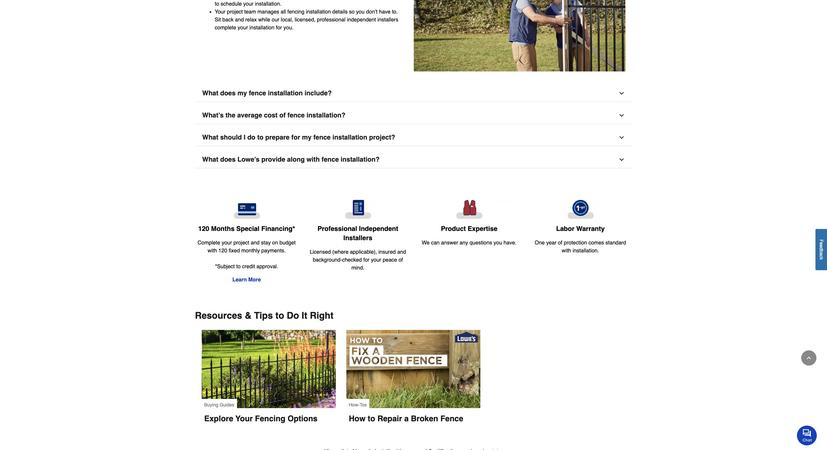 Task type: describe. For each thing, give the bounding box(es) containing it.
buying
[[204, 403, 218, 408]]

for inside 'button'
[[291, 134, 300, 141]]

(where
[[332, 249, 349, 255]]

i
[[244, 134, 246, 141]]

of inside button
[[279, 112, 286, 119]]

any
[[460, 240, 468, 246]]

a black metal finial border fence between a walkway and flower bed. image
[[202, 330, 336, 408]]

local,
[[281, 17, 293, 23]]

does for my
[[220, 89, 236, 97]]

fencing
[[287, 9, 305, 15]]

buying guides
[[204, 403, 234, 408]]

to left do
[[276, 310, 284, 321]]

2 e from the top
[[819, 245, 824, 248]]

and inside licensed (where applicable), insured and background-checked for your peace of mind.
[[397, 249, 406, 255]]

how-tos
[[349, 403, 367, 408]]

year
[[546, 240, 557, 246]]

fencing
[[255, 414, 285, 424]]

two professional independent installers in blue lowe's vests installing a black metal fence. image
[[414, 0, 626, 72]]

expertise
[[468, 225, 498, 233]]

to inside 'button'
[[257, 134, 264, 141]]

1 horizontal spatial you
[[494, 240, 502, 246]]

1 vertical spatial a
[[404, 414, 409, 424]]

all
[[281, 9, 286, 15]]

project?
[[369, 134, 395, 141]]

with inside one year of protection comes standard with installation.
[[562, 248, 571, 254]]

a lowe's red vest icon. image
[[419, 200, 520, 219]]

it
[[302, 310, 307, 321]]

learn
[[232, 277, 247, 283]]

don't
[[366, 9, 378, 15]]

team
[[244, 9, 256, 15]]

tips
[[254, 310, 273, 321]]

should
[[220, 134, 242, 141]]

your inside complete your project and stay on budget with 120 fixed monthly payments.
[[222, 240, 232, 246]]

k
[[819, 258, 824, 260]]

b
[[819, 250, 824, 253]]

what should i do to prepare for my fence installation project?
[[202, 134, 395, 141]]

scroll to top element
[[801, 351, 817, 366]]

we can answer any questions you have.
[[422, 240, 517, 246]]

installation.
[[573, 248, 599, 254]]

for inside licensed (where applicable), insured and background-checked for your peace of mind.
[[363, 257, 370, 263]]

more
[[248, 277, 261, 283]]

options
[[288, 414, 318, 424]]

special
[[236, 225, 260, 233]]

explore your fencing options
[[204, 414, 318, 424]]

my inside button
[[237, 89, 247, 97]]

one
[[535, 240, 545, 246]]

approval.
[[257, 264, 278, 270]]

what's the average cost of fence installation?
[[202, 112, 346, 119]]

back
[[222, 17, 234, 23]]

repair
[[378, 414, 402, 424]]

financing*
[[261, 225, 295, 233]]

how
[[349, 414, 366, 424]]

independent
[[347, 17, 376, 23]]

of inside one year of protection comes standard with installation.
[[558, 240, 562, 246]]

a dark blue background check icon. image
[[308, 200, 408, 219]]

protection
[[564, 240, 587, 246]]

your inside your project team manages all fencing installation details so you don't have to. sit back and relax while our local, licensed, professional independent installers complete your installation for you.
[[238, 25, 248, 31]]

answer
[[441, 240, 458, 246]]

what for what does lowe's provide along with fence installation?
[[202, 156, 218, 163]]

what does my fence installation include? button
[[195, 85, 632, 102]]

chevron down image for what does my fence installation include?
[[618, 90, 625, 97]]

you.
[[284, 25, 294, 31]]

&
[[245, 310, 252, 321]]

mind.
[[352, 265, 364, 271]]

can
[[431, 240, 440, 246]]

0 vertical spatial installation?
[[307, 112, 346, 119]]

on
[[272, 240, 278, 246]]

of inside licensed (where applicable), insured and background-checked for your peace of mind.
[[399, 257, 403, 263]]

our
[[272, 17, 279, 23]]

monthly
[[241, 248, 260, 254]]

applicable),
[[350, 249, 377, 255]]

project inside your project team manages all fencing installation details so you don't have to. sit back and relax while our local, licensed, professional independent installers complete your installation for you.
[[227, 9, 243, 15]]

one year of protection comes standard with installation.
[[535, 240, 626, 254]]

installation inside 'button'
[[333, 134, 367, 141]]

chevron down image for what should i do to prepare for my fence installation project?
[[618, 134, 625, 141]]

chat invite button image
[[797, 426, 817, 446]]

120 inside complete your project and stay on budget with 120 fixed monthly payments.
[[218, 248, 227, 254]]

how-
[[349, 403, 360, 408]]

to.
[[392, 9, 398, 15]]

*subject to credit approval.
[[215, 264, 278, 270]]

1 e from the top
[[819, 242, 824, 245]]

while
[[258, 17, 270, 23]]

1 vertical spatial installation?
[[341, 156, 380, 163]]

along
[[287, 156, 305, 163]]

questions
[[470, 240, 492, 246]]

tos
[[360, 403, 367, 408]]

details
[[332, 9, 348, 15]]

to left the credit
[[236, 264, 241, 270]]

so
[[349, 9, 355, 15]]

resources & tips to do it right
[[195, 310, 334, 321]]

broken
[[411, 414, 438, 424]]

stay
[[261, 240, 271, 246]]

standard
[[606, 240, 626, 246]]

you inside your project team manages all fencing installation details so you don't have to. sit back and relax while our local, licensed, professional independent installers complete your installation for you.
[[356, 9, 365, 15]]

relax
[[245, 17, 257, 23]]

explore
[[204, 414, 233, 424]]

licensed,
[[295, 17, 316, 23]]

and inside complete your project and stay on budget with 120 fixed monthly payments.
[[251, 240, 260, 246]]

f
[[819, 240, 824, 242]]



Task type: locate. For each thing, give the bounding box(es) containing it.
1 vertical spatial chevron down image
[[618, 156, 625, 163]]

fence
[[249, 89, 266, 97], [288, 112, 305, 119], [313, 134, 331, 141], [322, 156, 339, 163]]

2 horizontal spatial with
[[562, 248, 571, 254]]

0 vertical spatial what
[[202, 89, 218, 97]]

we
[[422, 240, 430, 246]]

what does lowe's provide along with fence installation? button
[[195, 151, 632, 168]]

2 does from the top
[[220, 156, 236, 163]]

2 vertical spatial for
[[363, 257, 370, 263]]

for down our
[[276, 25, 282, 31]]

chevron down image inside "what's the average cost of fence installation?" button
[[618, 112, 625, 119]]

fixed
[[229, 248, 240, 254]]

2 chevron down image from the top
[[618, 134, 625, 141]]

0 horizontal spatial my
[[237, 89, 247, 97]]

of right cost
[[279, 112, 286, 119]]

provide
[[261, 156, 285, 163]]

1 vertical spatial 120
[[218, 248, 227, 254]]

0 horizontal spatial and
[[235, 17, 244, 23]]

the
[[226, 112, 235, 119]]

does for lowe's
[[220, 156, 236, 163]]

complete
[[215, 25, 236, 31]]

installation left project?
[[333, 134, 367, 141]]

and up monthly
[[251, 240, 260, 246]]

to right how
[[368, 414, 375, 424]]

0 horizontal spatial of
[[279, 112, 286, 119]]

0 vertical spatial you
[[356, 9, 365, 15]]

your inside licensed (where applicable), insured and background-checked for your peace of mind.
[[371, 257, 381, 263]]

your inside your project team manages all fencing installation details so you don't have to. sit back and relax while our local, licensed, professional independent installers complete your installation for you.
[[215, 9, 225, 15]]

1 horizontal spatial your
[[235, 414, 253, 424]]

1 vertical spatial and
[[251, 240, 260, 246]]

to right do
[[257, 134, 264, 141]]

0 horizontal spatial a
[[404, 414, 409, 424]]

1 what from the top
[[202, 89, 218, 97]]

2 horizontal spatial and
[[397, 249, 406, 255]]

right
[[310, 310, 334, 321]]

0 vertical spatial a
[[819, 253, 824, 255]]

peace
[[383, 257, 397, 263]]

1 does from the top
[[220, 89, 236, 97]]

installation? down include?
[[307, 112, 346, 119]]

and right "back"
[[235, 17, 244, 23]]

a up k
[[819, 253, 824, 255]]

0 vertical spatial chevron down image
[[618, 90, 625, 97]]

2 what from the top
[[202, 134, 218, 141]]

and right insured
[[397, 249, 406, 255]]

0 horizontal spatial your
[[222, 240, 232, 246]]

project inside complete your project and stay on budget with 120 fixed monthly payments.
[[233, 240, 249, 246]]

0 vertical spatial 120
[[198, 225, 209, 233]]

0 vertical spatial does
[[220, 89, 236, 97]]

guides
[[220, 403, 234, 408]]

and
[[235, 17, 244, 23], [251, 240, 260, 246], [397, 249, 406, 255]]

0 horizontal spatial with
[[208, 248, 217, 254]]

1 chevron down image from the top
[[618, 90, 625, 97]]

1 vertical spatial for
[[291, 134, 300, 141]]

0 vertical spatial project
[[227, 9, 243, 15]]

chevron up image
[[806, 355, 812, 362]]

chevron down image
[[618, 90, 625, 97], [618, 134, 625, 141]]

with inside complete your project and stay on budget with 120 fixed monthly payments.
[[208, 248, 217, 254]]

installers
[[343, 234, 372, 242]]

1 horizontal spatial your
[[238, 25, 248, 31]]

2 vertical spatial your
[[371, 257, 381, 263]]

a
[[819, 253, 824, 255], [404, 414, 409, 424]]

what inside what does lowe's provide along with fence installation? button
[[202, 156, 218, 163]]

background-
[[313, 257, 342, 263]]

sit
[[215, 17, 221, 23]]

0 vertical spatial chevron down image
[[618, 112, 625, 119]]

my
[[237, 89, 247, 97], [302, 134, 312, 141]]

2 horizontal spatial for
[[363, 257, 370, 263]]

what does my fence installation include?
[[202, 89, 332, 97]]

0 vertical spatial your
[[215, 9, 225, 15]]

1 vertical spatial your
[[222, 240, 232, 246]]

installation down while
[[249, 25, 274, 31]]

your up sit
[[215, 9, 225, 15]]

chevron down image inside what does lowe's provide along with fence installation? button
[[618, 156, 625, 163]]

learn more link
[[232, 277, 261, 283]]

for right prepare
[[291, 134, 300, 141]]

resources
[[195, 310, 242, 321]]

your
[[215, 9, 225, 15], [235, 414, 253, 424]]

independent
[[359, 225, 398, 233]]

e up b
[[819, 245, 824, 248]]

labor warranty
[[556, 225, 605, 233]]

your up fixed
[[222, 240, 232, 246]]

2 vertical spatial of
[[399, 257, 403, 263]]

a dark blue credit card icon. image
[[196, 200, 297, 219]]

professional independent installers
[[318, 225, 398, 242]]

comes
[[589, 240, 604, 246]]

you left have.
[[494, 240, 502, 246]]

what inside what should i do to prepare for my fence installation project? 'button'
[[202, 134, 218, 141]]

complete your project and stay on budget with 120 fixed monthly payments.
[[198, 240, 296, 254]]

product expertise
[[441, 225, 498, 233]]

1 horizontal spatial 120
[[218, 248, 227, 254]]

0 horizontal spatial you
[[356, 9, 365, 15]]

3 what from the top
[[202, 156, 218, 163]]

prepare
[[265, 134, 290, 141]]

do
[[247, 134, 255, 141]]

120 up complete
[[198, 225, 209, 233]]

with
[[307, 156, 320, 163], [208, 248, 217, 254], [562, 248, 571, 254]]

your down relax
[[238, 25, 248, 31]]

months
[[211, 225, 235, 233]]

for
[[276, 25, 282, 31], [291, 134, 300, 141], [363, 257, 370, 263]]

project up "back"
[[227, 9, 243, 15]]

1 horizontal spatial my
[[302, 134, 312, 141]]

1 vertical spatial your
[[235, 414, 253, 424]]

with down protection
[[562, 248, 571, 254]]

120 left fixed
[[218, 248, 227, 254]]

1 horizontal spatial with
[[307, 156, 320, 163]]

your right explore
[[235, 414, 253, 424]]

have
[[379, 9, 391, 15]]

your
[[238, 25, 248, 31], [222, 240, 232, 246], [371, 257, 381, 263]]

a blue 1-year labor warranty icon. image
[[530, 200, 631, 219]]

1 horizontal spatial and
[[251, 240, 260, 246]]

licensed
[[310, 249, 331, 255]]

labor
[[556, 225, 575, 233]]

my inside 'button'
[[302, 134, 312, 141]]

installers
[[378, 17, 398, 23]]

does up the
[[220, 89, 236, 97]]

0 horizontal spatial 120
[[198, 225, 209, 233]]

do
[[287, 310, 299, 321]]

0 vertical spatial and
[[235, 17, 244, 23]]

120 months special financing*
[[198, 225, 295, 233]]

a right repair
[[404, 414, 409, 424]]

with down complete
[[208, 248, 217, 254]]

does left lowe's
[[220, 156, 236, 163]]

0 vertical spatial for
[[276, 25, 282, 31]]

with inside button
[[307, 156, 320, 163]]

licensed (where applicable), insured and background-checked for your peace of mind.
[[310, 249, 406, 271]]

d
[[819, 248, 824, 250]]

0 horizontal spatial your
[[215, 9, 225, 15]]

does inside what does lowe's provide along with fence installation? button
[[220, 156, 236, 163]]

2 horizontal spatial of
[[558, 240, 562, 246]]

my up along
[[302, 134, 312, 141]]

1 vertical spatial does
[[220, 156, 236, 163]]

and inside your project team manages all fencing installation details so you don't have to. sit back and relax while our local, licensed, professional independent installers complete your installation for you.
[[235, 17, 244, 23]]

1 vertical spatial what
[[202, 134, 218, 141]]

with right along
[[307, 156, 320, 163]]

1 horizontal spatial of
[[399, 257, 403, 263]]

f e e d b a c k
[[819, 240, 824, 260]]

you up 'independent' at the top
[[356, 9, 365, 15]]

1 vertical spatial of
[[558, 240, 562, 246]]

what should i do to prepare for my fence installation project? button
[[195, 129, 632, 146]]

of right year
[[558, 240, 562, 246]]

of
[[279, 112, 286, 119], [558, 240, 562, 246], [399, 257, 403, 263]]

installation? down project?
[[341, 156, 380, 163]]

installation up what's the average cost of fence installation?
[[268, 89, 303, 97]]

payments.
[[261, 248, 286, 254]]

does inside what does my fence installation include? button
[[220, 89, 236, 97]]

fence
[[440, 414, 463, 424]]

for down applicable), at the bottom of the page
[[363, 257, 370, 263]]

manages
[[257, 9, 279, 15]]

for inside your project team manages all fencing installation details so you don't have to. sit back and relax while our local, licensed, professional independent installers complete your installation for you.
[[276, 25, 282, 31]]

0 vertical spatial my
[[237, 89, 247, 97]]

what does lowe's provide along with fence installation?
[[202, 156, 380, 163]]

your down insured
[[371, 257, 381, 263]]

fence inside 'button'
[[313, 134, 331, 141]]

installation up professional
[[306, 9, 331, 15]]

what for what should i do to prepare for my fence installation project?
[[202, 134, 218, 141]]

1 horizontal spatial for
[[291, 134, 300, 141]]

0 vertical spatial your
[[238, 25, 248, 31]]

chevron down image inside what should i do to prepare for my fence installation project? 'button'
[[618, 134, 625, 141]]

2 horizontal spatial your
[[371, 257, 381, 263]]

average
[[237, 112, 262, 119]]

1 vertical spatial chevron down image
[[618, 134, 625, 141]]

installation inside button
[[268, 89, 303, 97]]

chevron down image for what's the average cost of fence installation?
[[618, 112, 625, 119]]

2 chevron down image from the top
[[618, 156, 625, 163]]

1 chevron down image from the top
[[618, 112, 625, 119]]

e up d
[[819, 242, 824, 245]]

of right peace
[[399, 257, 403, 263]]

what's the average cost of fence installation? button
[[195, 107, 632, 124]]

*subject
[[215, 264, 235, 270]]

2 vertical spatial and
[[397, 249, 406, 255]]

what
[[202, 89, 218, 97], [202, 134, 218, 141], [202, 156, 218, 163]]

chevron down image inside what does my fence installation include? button
[[618, 90, 625, 97]]

credit
[[242, 264, 255, 270]]

product
[[441, 225, 466, 233]]

1 vertical spatial project
[[233, 240, 249, 246]]

your project team manages all fencing installation details so you don't have to. sit back and relax while our local, licensed, professional independent installers complete your installation for you.
[[215, 9, 398, 31]]

complete
[[198, 240, 220, 246]]

project up fixed
[[233, 240, 249, 246]]

project
[[227, 9, 243, 15], [233, 240, 249, 246]]

a video showing various ways to fix a wooden fence. image
[[346, 330, 480, 408]]

1 vertical spatial you
[[494, 240, 502, 246]]

1 vertical spatial my
[[302, 134, 312, 141]]

fence inside button
[[249, 89, 266, 97]]

a inside button
[[819, 253, 824, 255]]

chevron down image
[[618, 112, 625, 119], [618, 156, 625, 163]]

chevron down image for what does lowe's provide along with fence installation?
[[618, 156, 625, 163]]

my up average
[[237, 89, 247, 97]]

warranty
[[576, 225, 605, 233]]

c
[[819, 255, 824, 258]]

1 horizontal spatial a
[[819, 253, 824, 255]]

what inside what does my fence installation include? button
[[202, 89, 218, 97]]

0 horizontal spatial for
[[276, 25, 282, 31]]

what for what does my fence installation include?
[[202, 89, 218, 97]]

professional
[[318, 225, 357, 233]]

f e e d b a c k button
[[816, 229, 827, 270]]

2 vertical spatial what
[[202, 156, 218, 163]]

what's
[[202, 112, 224, 119]]

0 vertical spatial of
[[279, 112, 286, 119]]

installation
[[306, 9, 331, 15], [249, 25, 274, 31], [268, 89, 303, 97], [333, 134, 367, 141]]



Task type: vqa. For each thing, say whether or not it's contained in the screenshot.
checked
yes



